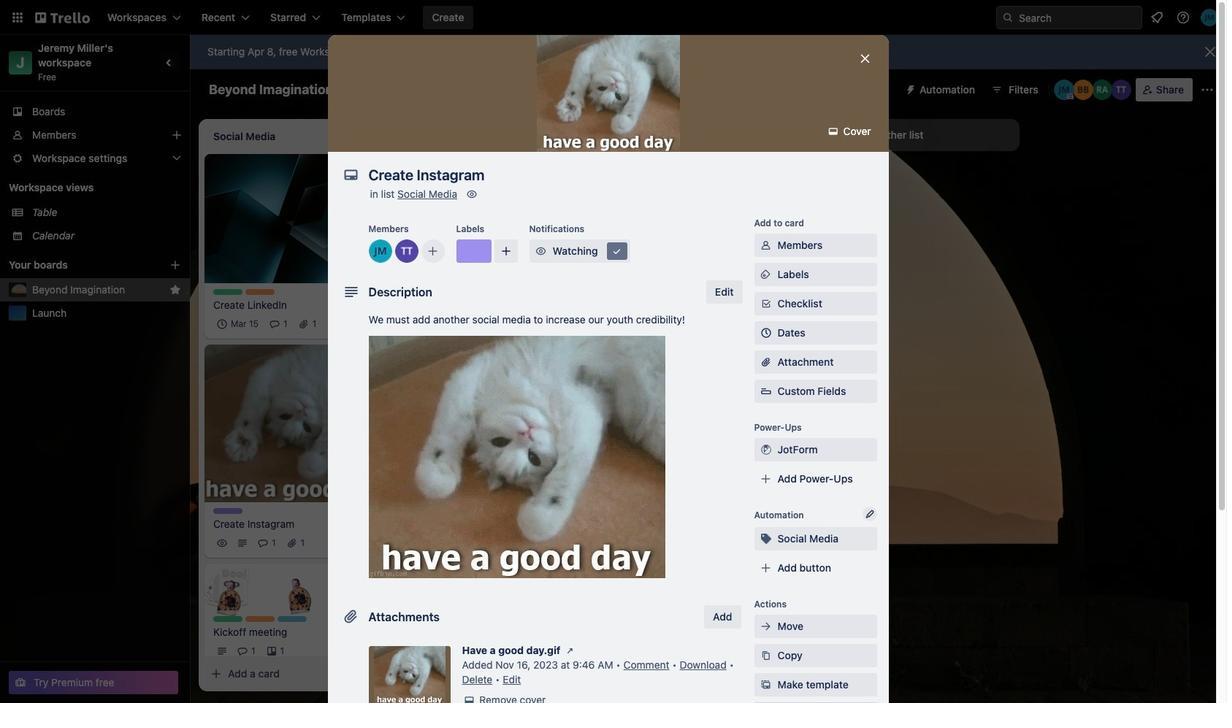 Task type: describe. For each thing, give the bounding box(es) containing it.
show menu image
[[1200, 83, 1215, 97]]

back to home image
[[35, 6, 90, 29]]

edit card image
[[365, 351, 376, 363]]

terry turtle (terryturtle) image
[[360, 315, 378, 333]]

0 notifications image
[[1148, 9, 1166, 26]]

Search field
[[1014, 7, 1142, 28]]

add board image
[[169, 259, 181, 271]]

primary element
[[0, 0, 1227, 35]]

0 vertical spatial create from template… image
[[789, 395, 801, 407]]

search image
[[1002, 12, 1014, 23]]

create from template… image
[[374, 668, 386, 680]]

color: purple, title: none image
[[213, 508, 243, 514]]

have\_a\_good\_day.gif image
[[369, 336, 665, 579]]

1 vertical spatial create from template… image
[[581, 440, 593, 451]]

1 vertical spatial ruby anderson (rubyanderson7) image
[[576, 342, 593, 359]]

customize views image
[[565, 83, 579, 97]]

0 vertical spatial ruby anderson (rubyanderson7) image
[[1092, 80, 1112, 100]]

color: purple, title: none image
[[456, 240, 491, 263]]

color: orange, title: none image for color: green, title: none icon
[[245, 289, 275, 295]]

open information menu image
[[1176, 10, 1191, 25]]

color: orange, title: none image for color: green, title: none image
[[245, 617, 275, 622]]

starred icon image
[[169, 284, 181, 296]]



Task type: vqa. For each thing, say whether or not it's contained in the screenshot.
Primary element on the top
yes



Task type: locate. For each thing, give the bounding box(es) containing it.
2 color: orange, title: none image from the top
[[245, 617, 275, 622]]

1 horizontal spatial ruby anderson (rubyanderson7) image
[[1092, 80, 1112, 100]]

color: green, title: none image
[[213, 617, 243, 622]]

jeremy miller (jeremymiller198) image
[[360, 535, 378, 552]]

ruby anderson (rubyanderson7) image
[[1092, 80, 1112, 100], [576, 342, 593, 359]]

None checkbox
[[441, 301, 518, 318], [213, 315, 263, 333], [441, 301, 518, 318], [213, 315, 263, 333]]

0 horizontal spatial ruby anderson (rubyanderson7) image
[[576, 342, 593, 359]]

1 vertical spatial color: orange, title: none image
[[245, 617, 275, 622]]

0 horizontal spatial create from template… image
[[581, 440, 593, 451]]

create from template… image
[[789, 395, 801, 407], [581, 440, 593, 451]]

1 color: orange, title: none image from the top
[[245, 289, 275, 295]]

color: orange, title: none image right color: green, title: none icon
[[245, 289, 275, 295]]

color: orange, title: none image right color: green, title: none image
[[245, 617, 275, 622]]

sm image
[[899, 78, 920, 99], [465, 187, 479, 202], [759, 238, 773, 253], [610, 244, 624, 259], [563, 644, 577, 658], [759, 649, 773, 663], [462, 693, 477, 703]]

your boards with 2 items element
[[9, 256, 148, 274]]

terry turtle (terryturtle) image
[[1111, 80, 1131, 100], [395, 240, 418, 263], [535, 342, 552, 359], [340, 535, 357, 552], [360, 643, 378, 660]]

color: orange, title: none image
[[245, 289, 275, 295], [245, 617, 275, 622]]

color: green, title: none image
[[213, 289, 243, 295]]

color: sky, title: "sparkling" element
[[278, 617, 307, 622]]

None text field
[[361, 162, 843, 188]]

0 vertical spatial color: orange, title: none image
[[245, 289, 275, 295]]

add members to card image
[[427, 244, 439, 259]]

color: bold red, title: "thoughts" element
[[421, 377, 450, 383]]

bob builder (bobbuilder40) image
[[1073, 80, 1093, 100]]

1 horizontal spatial create from template… image
[[789, 395, 801, 407]]

Board name text field
[[202, 78, 341, 102]]

sm image
[[826, 124, 841, 139], [534, 244, 548, 259], [759, 267, 773, 282], [759, 443, 773, 457], [759, 532, 773, 546], [759, 619, 773, 634], [759, 678, 773, 693]]

jeremy miller (jeremymiller198) image
[[1201, 9, 1218, 26], [1054, 80, 1074, 100], [369, 240, 392, 263], [555, 342, 573, 359]]



